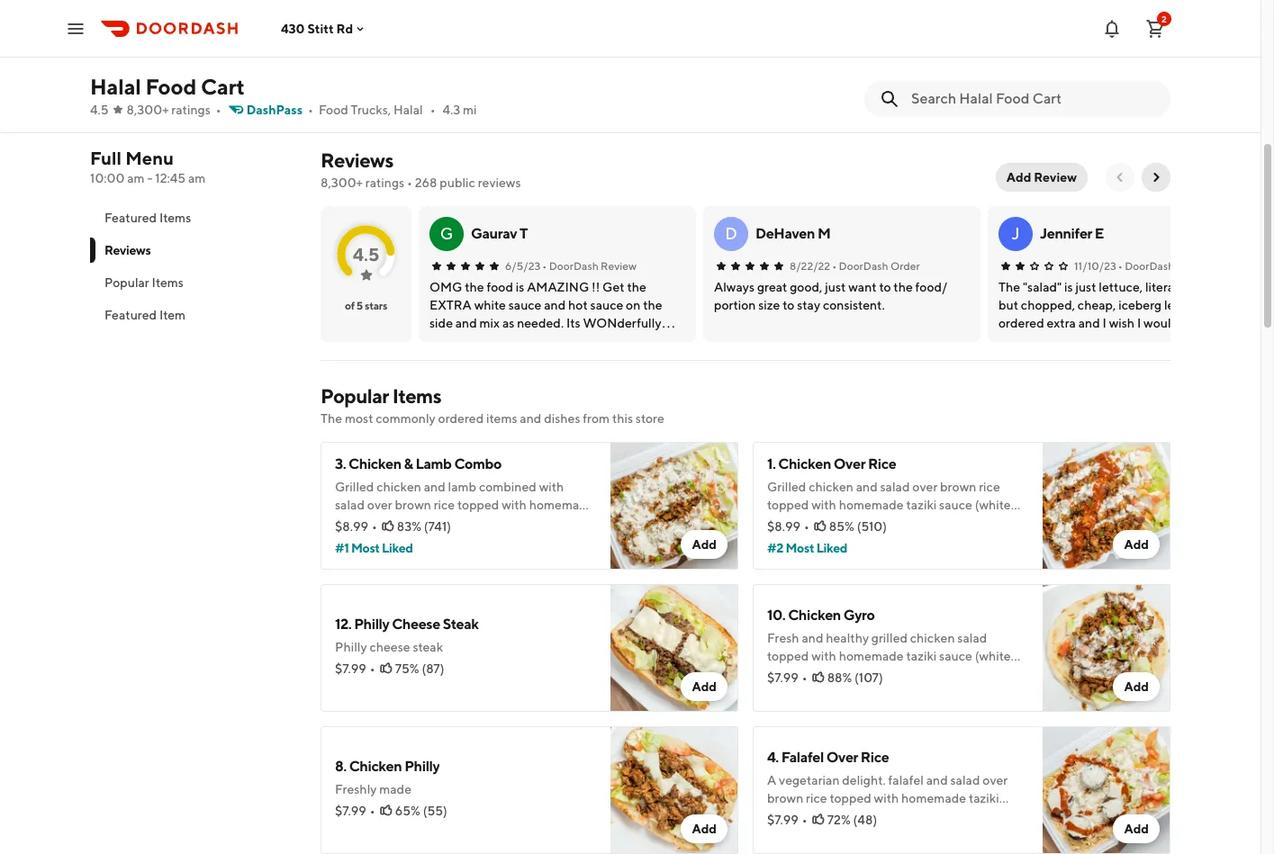 Task type: describe. For each thing, give the bounding box(es) containing it.
8,300+ ratings •
[[127, 103, 221, 117]]

3. chicken & lamb combo
[[335, 456, 502, 473]]

11/10/23
[[1075, 259, 1117, 273]]

10. chicken gyro fresh and healthy grilled chicken salad topped with homemade taziki sauce (white sauce) and wrapped in pita.
[[767, 607, 1011, 682]]

m
[[818, 225, 831, 242]]

jennifer
[[1040, 225, 1093, 242]]

wrapped
[[831, 667, 882, 682]]

430
[[281, 21, 305, 36]]

halal food cart
[[90, 74, 245, 99]]

$7.99 button
[[890, 0, 1032, 109]]

notification bell image
[[1102, 18, 1123, 39]]

3. chicken & lamb combo image
[[611, 442, 739, 570]]

add for 8. chicken philly
[[692, 822, 717, 837]]

popular items button
[[90, 267, 299, 299]]

j
[[1012, 224, 1020, 243]]

philly inside 8. chicken philly freshly made
[[405, 758, 440, 776]]

(55)
[[423, 804, 447, 819]]

taziki
[[907, 649, 937, 664]]

268
[[415, 176, 437, 190]]

$7.99 for 8. chicken philly
[[335, 804, 366, 819]]

• down freshly
[[370, 804, 375, 819]]

pita.
[[898, 667, 923, 682]]

doordash for j
[[1125, 259, 1175, 273]]

items for popular items the most commonly ordered items and dishes from this store
[[392, 385, 441, 408]]

1 vertical spatial and
[[802, 631, 824, 646]]

previous image
[[1113, 170, 1128, 185]]

• up #2 most liked
[[804, 520, 810, 534]]

$7.99 for 12. philly cheese steak
[[335, 662, 366, 676]]

dehaven
[[756, 225, 815, 242]]

4. falafel over rice
[[767, 749, 889, 767]]

8,300+ inside reviews 8,300+ ratings • 268 public reviews
[[321, 176, 363, 190]]

430 stitt rd button
[[281, 21, 368, 36]]

2 items, open order cart image
[[1145, 18, 1166, 39]]

• doordash review for j
[[1119, 259, 1213, 273]]

add review button
[[996, 163, 1088, 192]]

popular for popular items
[[104, 276, 149, 290]]

(741)
[[424, 520, 451, 534]]

• up #1 most liked
[[372, 520, 377, 534]]

reviews link
[[321, 149, 393, 172]]

#2 most liked
[[767, 541, 848, 556]]

mi
[[463, 103, 477, 117]]

add for 1. chicken over rice
[[1124, 538, 1149, 552]]

$7.99 • left 72% at the bottom of page
[[767, 813, 808, 828]]

• down cheese
[[370, 662, 375, 676]]

1. chicken over rice image
[[1043, 442, 1171, 570]]

12. philly cheese steak philly cheese steak
[[335, 616, 479, 655]]

stars
[[365, 299, 387, 313]]

10. chicken gyro image
[[1043, 585, 1171, 712]]

0 vertical spatial food
[[145, 74, 197, 99]]

commonly
[[376, 412, 436, 426]]

65% (55)
[[395, 804, 447, 819]]

4.3
[[443, 103, 461, 117]]

featured for featured item
[[104, 308, 157, 322]]

2 button
[[1138, 10, 1174, 46]]

liked for over
[[817, 541, 848, 556]]

88% (107)
[[828, 671, 883, 685]]

• left 72% at the bottom of page
[[802, 813, 808, 828]]

reviews for reviews
[[104, 243, 151, 258]]

featured item button
[[90, 299, 299, 331]]

lamb
[[416, 456, 452, 473]]

• right 6/5/23
[[543, 259, 547, 273]]

83%
[[397, 520, 422, 534]]

1. chicken over rice
[[767, 456, 897, 473]]

• right 11/10/23
[[1119, 259, 1123, 273]]

75% (87)
[[395, 662, 444, 676]]

chicken for 3.
[[349, 456, 402, 473]]

doordash for d
[[839, 259, 889, 273]]

$7.99 inside button
[[894, 82, 925, 96]]

12. philly cheese steak image
[[611, 585, 739, 712]]

$7.99 • for 12.
[[335, 662, 375, 676]]

$8.99 • for 3.
[[335, 520, 377, 534]]

(87)
[[422, 662, 444, 676]]

add for 12. philly cheese steak
[[692, 680, 717, 694]]

open menu image
[[65, 18, 86, 39]]

12.
[[335, 616, 352, 633]]

(48)
[[853, 813, 878, 828]]

rice for 4. falafel over rice
[[861, 749, 889, 767]]

rd
[[336, 21, 353, 36]]

(510)
[[857, 520, 887, 534]]

• down cart
[[216, 103, 221, 117]]

jennifer e
[[1040, 225, 1104, 242]]

1 vertical spatial food
[[319, 103, 348, 117]]

falafel
[[782, 749, 824, 767]]

chicken
[[911, 631, 955, 646]]

-
[[147, 171, 153, 186]]

#2
[[767, 541, 784, 556]]

$8.99 for 1.
[[767, 520, 801, 534]]

4. falafel over rice image
[[1043, 727, 1171, 855]]

$7.99 • for 10.
[[767, 671, 808, 685]]

0 horizontal spatial ratings
[[171, 103, 211, 117]]

fresh
[[767, 631, 800, 646]]

gaurav t
[[471, 225, 528, 242]]

add for 4. falafel over rice
[[1124, 822, 1149, 837]]

gyro
[[844, 607, 875, 624]]

ratings inside reviews 8,300+ ratings • 268 public reviews
[[365, 176, 405, 190]]

menu
[[125, 148, 174, 168]]

chicken for 10.
[[788, 607, 841, 624]]

store
[[636, 412, 665, 426]]

reviews 8,300+ ratings • 268 public reviews
[[321, 149, 521, 190]]

homemade
[[839, 649, 904, 664]]

salad
[[958, 631, 988, 646]]

items for featured items
[[159, 211, 191, 225]]

65%
[[395, 804, 420, 819]]

88%
[[828, 671, 852, 685]]

• right dashpass
[[308, 103, 313, 117]]

2 am from the left
[[188, 171, 206, 186]]

next image
[[1149, 170, 1164, 185]]

healthy
[[826, 631, 869, 646]]

reviews
[[478, 176, 521, 190]]

1 vertical spatial philly
[[335, 640, 367, 655]]

$7.99 for 4. falafel over rice
[[767, 813, 799, 828]]

add button for 3. chicken & lamb combo
[[681, 531, 728, 559]]



Task type: locate. For each thing, give the bounding box(es) containing it.
food left trucks,
[[319, 103, 348, 117]]

rice up (510)
[[868, 456, 897, 473]]

0 vertical spatial rice
[[868, 456, 897, 473]]

grilled
[[872, 631, 908, 646]]

this
[[612, 412, 633, 426]]

$8.99 • for 1.
[[767, 520, 810, 534]]

85% (510)
[[829, 520, 887, 534]]

add button
[[1114, 10, 1160, 39], [681, 531, 728, 559], [1114, 531, 1160, 559], [681, 673, 728, 702], [1114, 673, 1160, 702], [681, 815, 728, 844], [1114, 815, 1160, 844]]

liked down 83%
[[382, 541, 413, 556]]

popular items
[[104, 276, 184, 290]]

add inside button
[[1007, 170, 1032, 185]]

2 vertical spatial items
[[392, 385, 441, 408]]

8. chicken philly image
[[611, 727, 739, 855]]

chicken right 10. at the bottom
[[788, 607, 841, 624]]

0 horizontal spatial doordash
[[549, 259, 599, 273]]

$8.99 • up #2
[[767, 520, 810, 534]]

reviews for reviews 8,300+ ratings • 268 public reviews
[[321, 149, 393, 172]]

1 horizontal spatial review
[[1034, 170, 1077, 185]]

1 vertical spatial popular
[[321, 385, 389, 408]]

rice
[[868, 456, 897, 473], [861, 749, 889, 767]]

1 most from the left
[[351, 541, 380, 556]]

featured inside button
[[104, 211, 157, 225]]

food up 8,300+ ratings •
[[145, 74, 197, 99]]

reviews up "popular items"
[[104, 243, 151, 258]]

1 horizontal spatial 8,300+
[[321, 176, 363, 190]]

2 most from the left
[[786, 541, 814, 556]]

0 horizontal spatial review
[[601, 259, 637, 273]]

1 horizontal spatial most
[[786, 541, 814, 556]]

&
[[404, 456, 413, 473]]

0 horizontal spatial liked
[[382, 541, 413, 556]]

1 featured from the top
[[104, 211, 157, 225]]

8.
[[335, 758, 347, 776]]

2 horizontal spatial doordash
[[1125, 259, 1175, 273]]

• left 268
[[407, 176, 412, 190]]

0 vertical spatial philly
[[354, 616, 390, 633]]

am left the -
[[127, 171, 145, 186]]

items up the commonly
[[392, 385, 441, 408]]

0 vertical spatial items
[[159, 211, 191, 225]]

ratings
[[171, 103, 211, 117], [365, 176, 405, 190]]

8,300+ down halal food cart
[[127, 103, 169, 117]]

add
[[1124, 17, 1149, 32], [1007, 170, 1032, 185], [692, 538, 717, 552], [1124, 538, 1149, 552], [692, 680, 717, 694], [1124, 680, 1149, 694], [692, 822, 717, 837], [1124, 822, 1149, 837]]

1 horizontal spatial doordash
[[839, 259, 889, 273]]

2 liked from the left
[[817, 541, 848, 556]]

1 vertical spatial halal
[[394, 103, 423, 117]]

• doordash review right 6/5/23
[[543, 259, 637, 273]]

add button for 10. chicken gyro
[[1114, 673, 1160, 702]]

freshly
[[335, 783, 377, 797]]

most right #1
[[351, 541, 380, 556]]

items down 12:45
[[159, 211, 191, 225]]

$8.99
[[324, 102, 358, 116], [335, 520, 368, 534], [767, 520, 801, 534]]

1 vertical spatial featured
[[104, 308, 157, 322]]

philly down 12.
[[335, 640, 367, 655]]

the
[[321, 412, 342, 426]]

doordash
[[549, 259, 599, 273], [839, 259, 889, 273], [1125, 259, 1175, 273]]

83% (741)
[[397, 520, 451, 534]]

8,300+
[[127, 103, 169, 117], [321, 176, 363, 190]]

$8.99 •
[[335, 520, 377, 534], [767, 520, 810, 534]]

• doordash review
[[543, 259, 637, 273], [1119, 259, 1213, 273]]

cart
[[201, 74, 245, 99]]

e
[[1095, 225, 1104, 242]]

popular up "featured item"
[[104, 276, 149, 290]]

cheese
[[392, 616, 440, 633]]

featured items button
[[90, 202, 299, 234]]

halal right trucks,
[[394, 103, 423, 117]]

• doordash order
[[832, 259, 920, 273]]

1 horizontal spatial am
[[188, 171, 206, 186]]

4.
[[767, 749, 779, 767]]

1 am from the left
[[127, 171, 145, 186]]

3.
[[335, 456, 346, 473]]

$8.99 inside $8.99 button
[[324, 102, 358, 116]]

chicken right 1.
[[779, 456, 831, 473]]

1 $8.99 • from the left
[[335, 520, 377, 534]]

of 5 stars
[[345, 299, 387, 313]]

featured down "popular items"
[[104, 308, 157, 322]]

1 horizontal spatial ratings
[[365, 176, 405, 190]]

rice for 1. chicken over rice
[[868, 456, 897, 473]]

1 doordash from the left
[[549, 259, 599, 273]]

0 horizontal spatial $8.99 •
[[335, 520, 377, 534]]

$8.99 up #1
[[335, 520, 368, 534]]

dishes
[[544, 412, 581, 426]]

1 • doordash review from the left
[[543, 259, 637, 273]]

review inside add review button
[[1034, 170, 1077, 185]]

made
[[379, 783, 412, 797]]

$7.99 • down "topped"
[[767, 671, 808, 685]]

• left the 4.3
[[430, 103, 436, 117]]

0 horizontal spatial am
[[127, 171, 145, 186]]

liked for &
[[382, 541, 413, 556]]

add button for 4. falafel over rice
[[1114, 815, 1160, 844]]

4.5 up of 5 stars
[[353, 244, 379, 264]]

$7.99 • for 8.
[[335, 804, 375, 819]]

from
[[583, 412, 610, 426]]

• inside reviews 8,300+ ratings • 268 public reviews
[[407, 176, 412, 190]]

featured item
[[104, 308, 186, 322]]

chicken left &
[[349, 456, 402, 473]]

0 vertical spatial featured
[[104, 211, 157, 225]]

popular items the most commonly ordered items and dishes from this store
[[321, 385, 665, 426]]

item
[[159, 308, 186, 322]]

full menu 10:00 am - 12:45 am
[[90, 148, 206, 186]]

stitt
[[308, 21, 334, 36]]

over
[[834, 456, 866, 473], [827, 749, 858, 767]]

4.5 up full
[[90, 103, 109, 117]]

1 horizontal spatial • doordash review
[[1119, 259, 1213, 273]]

add review
[[1007, 170, 1077, 185]]

most
[[345, 412, 373, 426]]

cheese
[[370, 640, 410, 655]]

$8.99 for 3.
[[335, 520, 368, 534]]

ratings down reviews link
[[365, 176, 405, 190]]

0 horizontal spatial 8,300+
[[127, 103, 169, 117]]

doordash left "order"
[[839, 259, 889, 273]]

popular inside button
[[104, 276, 149, 290]]

0 vertical spatial popular
[[104, 276, 149, 290]]

1 vertical spatial 4.5
[[353, 244, 379, 264]]

rice up (48)
[[861, 749, 889, 767]]

430 stitt rd
[[281, 21, 353, 36]]

• doordash review for g
[[543, 259, 637, 273]]

$7.99
[[894, 82, 925, 96], [1036, 82, 1067, 96], [335, 662, 366, 676], [767, 671, 799, 685], [335, 804, 366, 819], [767, 813, 799, 828]]

reviews down trucks,
[[321, 149, 393, 172]]

chicken inside 8. chicken philly freshly made
[[349, 758, 402, 776]]

doordash for g
[[549, 259, 599, 273]]

g
[[440, 224, 453, 243]]

8. chicken philly freshly made
[[335, 758, 440, 797]]

over for falafel
[[827, 749, 858, 767]]

halal up 8,300+ ratings •
[[90, 74, 141, 99]]

Item Search search field
[[912, 89, 1157, 109]]

t
[[520, 225, 528, 242]]

85%
[[829, 520, 855, 534]]

topped
[[767, 649, 809, 664]]

$7.99 •
[[335, 662, 375, 676], [767, 671, 808, 685], [335, 804, 375, 819], [767, 813, 808, 828]]

add button for 1. chicken over rice
[[1114, 531, 1160, 559]]

2 vertical spatial and
[[807, 667, 829, 682]]

0 vertical spatial 4.5
[[90, 103, 109, 117]]

$8.99 • up #1
[[335, 520, 377, 534]]

am right 12:45
[[188, 171, 206, 186]]

• down "topped"
[[802, 671, 808, 685]]

0 vertical spatial halal
[[90, 74, 141, 99]]

add button for 12. philly cheese steak
[[681, 673, 728, 702]]

#1
[[335, 541, 349, 556]]

1 liked from the left
[[382, 541, 413, 556]]

and down the with
[[807, 667, 829, 682]]

dashpass •
[[246, 103, 313, 117]]

2 doordash from the left
[[839, 259, 889, 273]]

philly up made
[[405, 758, 440, 776]]

and
[[520, 412, 542, 426], [802, 631, 824, 646], [807, 667, 829, 682]]

1 vertical spatial over
[[827, 749, 858, 767]]

combo
[[454, 456, 502, 473]]

steak
[[413, 640, 443, 655]]

2 horizontal spatial review
[[1177, 259, 1213, 273]]

popular inside popular items the most commonly ordered items and dishes from this store
[[321, 385, 389, 408]]

philly
[[354, 616, 390, 633], [335, 640, 367, 655], [405, 758, 440, 776]]

0 vertical spatial ratings
[[171, 103, 211, 117]]

2 • doordash review from the left
[[1119, 259, 1213, 273]]

and up the with
[[802, 631, 824, 646]]

add for 3. chicken & lamb combo
[[692, 538, 717, 552]]

doordash right 6/5/23
[[549, 259, 599, 273]]

chicken for 1.
[[779, 456, 831, 473]]

1 vertical spatial reviews
[[104, 243, 151, 258]]

1 vertical spatial items
[[152, 276, 184, 290]]

steak
[[443, 616, 479, 633]]

philly right 12.
[[354, 616, 390, 633]]

over for chicken
[[834, 456, 866, 473]]

1 vertical spatial ratings
[[365, 176, 405, 190]]

1 horizontal spatial popular
[[321, 385, 389, 408]]

items
[[486, 412, 518, 426]]

doordash right 11/10/23
[[1125, 259, 1175, 273]]

featured down the -
[[104, 211, 157, 225]]

72%
[[828, 813, 851, 828]]

review for j
[[1177, 259, 1213, 273]]

items inside popular items the most commonly ordered items and dishes from this store
[[392, 385, 441, 408]]

2 $8.99 • from the left
[[767, 520, 810, 534]]

popular for popular items the most commonly ordered items and dishes from this store
[[321, 385, 389, 408]]

most right #2
[[786, 541, 814, 556]]

2 vertical spatial philly
[[405, 758, 440, 776]]

chicken for 8.
[[349, 758, 402, 776]]

order
[[891, 259, 920, 273]]

• right 8/22/22
[[832, 259, 837, 273]]

(white
[[975, 649, 1011, 664]]

0 horizontal spatial reviews
[[104, 243, 151, 258]]

1 horizontal spatial food
[[319, 103, 348, 117]]

over up 85%
[[834, 456, 866, 473]]

0 vertical spatial 8,300+
[[127, 103, 169, 117]]

$8.99 up #2
[[767, 520, 801, 534]]

add for 10. chicken gyro
[[1124, 680, 1149, 694]]

(107)
[[855, 671, 883, 685]]

most
[[351, 541, 380, 556], [786, 541, 814, 556]]

$8.99 button
[[321, 0, 463, 129]]

$7.99 • down freshly
[[335, 804, 375, 819]]

dashpass
[[246, 103, 303, 117]]

1 horizontal spatial liked
[[817, 541, 848, 556]]

0 vertical spatial and
[[520, 412, 542, 426]]

over right falafel
[[827, 749, 858, 767]]

and inside popular items the most commonly ordered items and dishes from this store
[[520, 412, 542, 426]]

1 vertical spatial rice
[[861, 749, 889, 767]]

dehaven m
[[756, 225, 831, 242]]

most for 1.
[[786, 541, 814, 556]]

1 horizontal spatial halal
[[394, 103, 423, 117]]

1 horizontal spatial $8.99 •
[[767, 520, 810, 534]]

popular up "most"
[[321, 385, 389, 408]]

8,300+ down reviews link
[[321, 176, 363, 190]]

1.
[[767, 456, 776, 473]]

1 vertical spatial 8,300+
[[321, 176, 363, 190]]

liked down 85%
[[817, 541, 848, 556]]

add button for 8. chicken philly
[[681, 815, 728, 844]]

0 horizontal spatial food
[[145, 74, 197, 99]]

$8.99 up reviews link
[[324, 102, 358, 116]]

most for 3.
[[351, 541, 380, 556]]

items up item
[[152, 276, 184, 290]]

and right items
[[520, 412, 542, 426]]

• doordash review right 11/10/23
[[1119, 259, 1213, 273]]

chicken up freshly
[[349, 758, 402, 776]]

ordered
[[438, 412, 484, 426]]

of
[[345, 299, 355, 313]]

5
[[357, 299, 363, 313]]

0 vertical spatial over
[[834, 456, 866, 473]]

featured inside 'button'
[[104, 308, 157, 322]]

$7.99 • down cheese
[[335, 662, 375, 676]]

2 featured from the top
[[104, 308, 157, 322]]

1 horizontal spatial reviews
[[321, 149, 393, 172]]

am
[[127, 171, 145, 186], [188, 171, 206, 186]]

3 doordash from the left
[[1125, 259, 1175, 273]]

chicken inside 10. chicken gyro fresh and healthy grilled chicken salad topped with homemade taziki sauce (white sauce) and wrapped in pita.
[[788, 607, 841, 624]]

2
[[1162, 13, 1167, 24]]

full
[[90, 148, 122, 168]]

d
[[725, 224, 738, 243]]

1 horizontal spatial 4.5
[[353, 244, 379, 264]]

with
[[812, 649, 837, 664]]

0 horizontal spatial most
[[351, 541, 380, 556]]

featured for featured items
[[104, 211, 157, 225]]

sauce
[[940, 649, 973, 664]]

ratings down halal food cart
[[171, 103, 211, 117]]

0 horizontal spatial popular
[[104, 276, 149, 290]]

0 vertical spatial reviews
[[321, 149, 393, 172]]

items for popular items
[[152, 276, 184, 290]]

#1 most liked
[[335, 541, 413, 556]]

12:45
[[155, 171, 186, 186]]

0 horizontal spatial • doordash review
[[543, 259, 637, 273]]

reviews inside reviews 8,300+ ratings • 268 public reviews
[[321, 149, 393, 172]]

0 horizontal spatial halal
[[90, 74, 141, 99]]

popular
[[104, 276, 149, 290], [321, 385, 389, 408]]

$7.99 for 10. chicken gyro
[[767, 671, 799, 685]]

review for g
[[601, 259, 637, 273]]

0 horizontal spatial 4.5
[[90, 103, 109, 117]]



Task type: vqa. For each thing, say whether or not it's contained in the screenshot.


